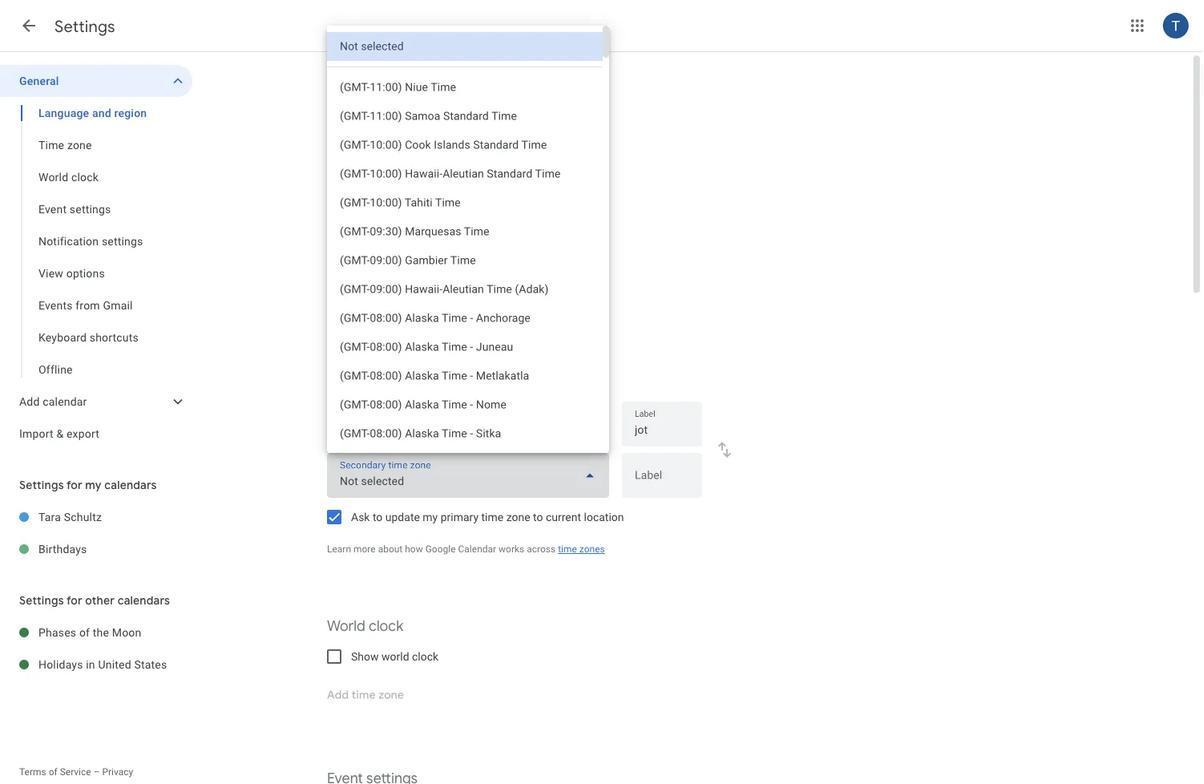 Task type: describe. For each thing, give the bounding box(es) containing it.
of for phases
[[79, 626, 90, 639]]

terms of service link
[[19, 767, 91, 778]]

go back image
[[19, 16, 39, 35]]

&
[[56, 427, 64, 440]]

options
[[66, 267, 105, 280]]

shortcuts
[[90, 331, 139, 344]]

–
[[94, 767, 100, 778]]

2 to from the left
[[533, 511, 543, 524]]

time zone inside group
[[39, 138, 92, 152]]

google
[[426, 544, 456, 555]]

general tree item
[[0, 65, 193, 97]]

(gmt minus 08:00)alaska time - nome option
[[327, 391, 603, 420]]

zones
[[580, 544, 605, 555]]

1 horizontal spatial time zone
[[327, 343, 394, 361]]

more
[[354, 544, 376, 555]]

view
[[39, 267, 63, 280]]

(gmt minus 08:00)alaska time - juneau option
[[327, 333, 603, 362]]

1 vertical spatial my
[[423, 511, 438, 524]]

keyboard shortcuts
[[39, 331, 139, 344]]

(gmt minus 08:00)alaska time - sitka option
[[327, 420, 603, 448]]

1 horizontal spatial clock
[[369, 617, 404, 636]]

tara
[[39, 511, 61, 524]]

2 vertical spatial clock
[[412, 650, 439, 663]]

settings for event settings
[[70, 203, 111, 216]]

settings for settings for other calendars
[[19, 594, 64, 608]]

settings for other calendars tree
[[0, 617, 193, 681]]

birthdays
[[39, 543, 87, 556]]

calendar
[[458, 544, 497, 555]]

settings for my calendars
[[19, 478, 157, 492]]

(gmt minus 08:00)alaska time - metlakatla option
[[327, 362, 603, 391]]

(gmt minus 11:00)samoa standard time option
[[327, 102, 603, 131]]

notification settings
[[39, 235, 143, 248]]

calendars for settings for my calendars
[[104, 478, 157, 492]]

secondary time zone list box
[[327, 26, 603, 784]]

show
[[351, 650, 379, 663]]

0 vertical spatial time
[[445, 376, 467, 389]]

settings for settings
[[55, 16, 115, 36]]

settings for settings for my calendars
[[19, 478, 64, 492]]

zone up (gmt minus 08:00)alaska time - nome option
[[470, 376, 494, 389]]

phases of the moon
[[39, 626, 142, 639]]

holidays in united states link
[[39, 649, 193, 681]]

1 to from the left
[[373, 511, 383, 524]]

for for my
[[67, 478, 82, 492]]

import
[[19, 427, 54, 440]]

privacy link
[[102, 767, 133, 778]]

tara schultz
[[39, 511, 102, 524]]

primary
[[441, 511, 479, 524]]

holidays
[[39, 658, 83, 671]]

in
[[86, 658, 95, 671]]

location
[[584, 511, 624, 524]]

phases
[[39, 626, 76, 639]]

general
[[19, 74, 59, 87]]

0 vertical spatial language and region
[[327, 72, 464, 90]]

view options
[[39, 267, 105, 280]]

events
[[39, 299, 73, 312]]

for for other
[[67, 594, 82, 608]]

secondary
[[390, 376, 442, 389]]

holidays in united states tree item
[[0, 649, 193, 681]]

0 vertical spatial and
[[394, 72, 419, 90]]

tree containing general
[[0, 65, 193, 450]]

events from gmail
[[39, 299, 133, 312]]

notification
[[39, 235, 99, 248]]

(gmt minus 10:00)tahiti time option
[[327, 188, 603, 217]]

calendar
[[43, 395, 87, 408]]

world inside group
[[39, 170, 68, 184]]

of for terms
[[49, 767, 58, 778]]

1 vertical spatial time
[[327, 343, 359, 361]]

(gmt minus 10:00)hawaii-aleutian standard time option
[[327, 160, 603, 188]]

how
[[405, 544, 423, 555]]

learn more about how google calendar works across time zones
[[327, 544, 605, 555]]

holidays in united states
[[39, 658, 167, 671]]



Task type: vqa. For each thing, say whether or not it's contained in the screenshot.
Nov at top
no



Task type: locate. For each thing, give the bounding box(es) containing it.
calendars
[[104, 478, 157, 492], [118, 594, 170, 608]]

and down general tree item
[[92, 106, 111, 120]]

settings
[[70, 203, 111, 216], [102, 235, 143, 248]]

(gmt minus 08:00)alaska time - yakutat option
[[327, 448, 603, 477]]

0 horizontal spatial clock
[[71, 170, 99, 184]]

phases of the moon tree item
[[0, 617, 193, 649]]

1 vertical spatial calendars
[[118, 594, 170, 608]]

time left zones
[[558, 544, 577, 555]]

settings
[[55, 16, 115, 36], [19, 478, 64, 492], [19, 594, 64, 608]]

time zone up event settings
[[39, 138, 92, 152]]

time zone
[[39, 138, 92, 152], [327, 343, 394, 361]]

0 horizontal spatial of
[[49, 767, 58, 778]]

keyboard
[[39, 331, 87, 344]]

offline
[[39, 363, 73, 376]]

1 vertical spatial world clock
[[327, 617, 404, 636]]

group containing language and region
[[0, 97, 193, 386]]

time zone up display
[[327, 343, 394, 361]]

time right primary
[[482, 511, 504, 524]]

import & export
[[19, 427, 100, 440]]

clock
[[71, 170, 99, 184], [369, 617, 404, 636], [412, 650, 439, 663]]

of left the the
[[79, 626, 90, 639]]

settings up options
[[102, 235, 143, 248]]

calendars for settings for other calendars
[[118, 594, 170, 608]]

world clock up show
[[327, 617, 404, 636]]

to left current
[[533, 511, 543, 524]]

calendars up moon
[[118, 594, 170, 608]]

world clock
[[39, 170, 99, 184], [327, 617, 404, 636]]

(gmt minus 10:00)cook islands standard time option
[[327, 131, 603, 160]]

0 horizontal spatial to
[[373, 511, 383, 524]]

my
[[85, 478, 102, 492], [423, 511, 438, 524]]

0 horizontal spatial world
[[39, 170, 68, 184]]

1 vertical spatial region
[[114, 106, 147, 120]]

Label for primary time zone. text field
[[635, 419, 690, 441]]

Label for secondary time zone. text field
[[635, 470, 690, 493]]

1 vertical spatial language
[[39, 106, 89, 120]]

language inside group
[[39, 106, 89, 120]]

region down general tree item
[[114, 106, 147, 120]]

birthdays tree item
[[0, 533, 193, 565]]

gmail
[[103, 299, 133, 312]]

zone inside group
[[67, 138, 92, 152]]

1 vertical spatial world
[[327, 617, 366, 636]]

states
[[134, 658, 167, 671]]

settings heading
[[55, 16, 115, 36]]

1 vertical spatial and
[[92, 106, 111, 120]]

privacy
[[102, 767, 133, 778]]

event settings
[[39, 203, 111, 216]]

0 horizontal spatial my
[[85, 478, 102, 492]]

0 horizontal spatial and
[[92, 106, 111, 120]]

0 vertical spatial world clock
[[39, 170, 99, 184]]

display
[[351, 376, 388, 389]]

terms of service – privacy
[[19, 767, 133, 778]]

0 vertical spatial language
[[327, 72, 391, 90]]

show world clock
[[351, 650, 439, 663]]

(gmt minus 11:00)niue time option
[[327, 73, 603, 102]]

time zones link
[[558, 544, 605, 555]]

(gmt minus 08:00)alaska time - anchorage option
[[327, 304, 603, 333]]

world clock up event settings
[[39, 170, 99, 184]]

time up event
[[39, 138, 64, 152]]

learn
[[327, 544, 351, 555]]

update
[[386, 511, 420, 524]]

service
[[60, 767, 91, 778]]

for up tara schultz
[[67, 478, 82, 492]]

zone up event settings
[[67, 138, 92, 152]]

settings up notification settings
[[70, 203, 111, 216]]

0 vertical spatial time zone
[[39, 138, 92, 152]]

2 horizontal spatial time
[[558, 544, 577, 555]]

1 horizontal spatial my
[[423, 511, 438, 524]]

1 vertical spatial clock
[[369, 617, 404, 636]]

time up (gmt minus 08:00)alaska time - nome option
[[445, 376, 467, 389]]

to right ask
[[373, 511, 383, 524]]

1 vertical spatial language and region
[[39, 106, 147, 120]]

terms
[[19, 767, 46, 778]]

the
[[93, 626, 109, 639]]

settings up general tree item
[[55, 16, 115, 36]]

tree
[[0, 65, 193, 450]]

phases of the moon link
[[39, 617, 193, 649]]

schultz
[[64, 511, 102, 524]]

ask to update my primary time zone to current location
[[351, 511, 624, 524]]

0 vertical spatial time
[[39, 138, 64, 152]]

my up tara schultz tree item
[[85, 478, 102, 492]]

clock up the show world clock
[[369, 617, 404, 636]]

0 horizontal spatial time
[[39, 138, 64, 152]]

language and region
[[327, 72, 464, 90], [39, 106, 147, 120]]

1 for from the top
[[67, 478, 82, 492]]

1 horizontal spatial time
[[327, 343, 359, 361]]

and down not selected option
[[394, 72, 419, 90]]

language and region down not selected option
[[327, 72, 464, 90]]

world up show
[[327, 617, 366, 636]]

language
[[327, 72, 391, 90], [39, 106, 89, 120]]

1 vertical spatial of
[[49, 767, 58, 778]]

0 vertical spatial clock
[[71, 170, 99, 184]]

about
[[378, 544, 403, 555]]

birthdays link
[[39, 533, 193, 565]]

world
[[39, 170, 68, 184], [327, 617, 366, 636]]

0 vertical spatial world
[[39, 170, 68, 184]]

moon
[[112, 626, 142, 639]]

clock inside group
[[71, 170, 99, 184]]

1 horizontal spatial language and region
[[327, 72, 464, 90]]

display secondary time zone
[[351, 376, 494, 389]]

0 horizontal spatial world clock
[[39, 170, 99, 184]]

world up event
[[39, 170, 68, 184]]

of
[[79, 626, 90, 639], [49, 767, 58, 778]]

0 vertical spatial my
[[85, 478, 102, 492]]

0 horizontal spatial time
[[445, 376, 467, 389]]

and
[[394, 72, 419, 90], [92, 106, 111, 120]]

tara schultz tree item
[[0, 501, 193, 533]]

of inside tree item
[[79, 626, 90, 639]]

zone up works
[[507, 511, 531, 524]]

1 horizontal spatial to
[[533, 511, 543, 524]]

0 vertical spatial settings
[[55, 16, 115, 36]]

2 for from the top
[[67, 594, 82, 608]]

1 horizontal spatial world
[[327, 617, 366, 636]]

0 horizontal spatial language and region
[[39, 106, 147, 120]]

time
[[445, 376, 467, 389], [482, 511, 504, 524], [558, 544, 577, 555]]

to
[[373, 511, 383, 524], [533, 511, 543, 524]]

1 vertical spatial time
[[482, 511, 504, 524]]

1 horizontal spatial region
[[422, 72, 464, 90]]

time
[[39, 138, 64, 152], [327, 343, 359, 361]]

settings up tara
[[19, 478, 64, 492]]

world clock inside group
[[39, 170, 99, 184]]

1 vertical spatial for
[[67, 594, 82, 608]]

current
[[546, 511, 582, 524]]

other
[[85, 594, 115, 608]]

and inside group
[[92, 106, 111, 120]]

across
[[527, 544, 556, 555]]

language and region down general tree item
[[39, 106, 147, 120]]

time inside group
[[39, 138, 64, 152]]

None field
[[327, 453, 610, 498]]

world
[[382, 650, 409, 663]]

0 vertical spatial settings
[[70, 203, 111, 216]]

of right terms
[[49, 767, 58, 778]]

(gmt minus 09:30)marquesas time option
[[327, 217, 603, 246]]

1 horizontal spatial of
[[79, 626, 90, 639]]

0 horizontal spatial language
[[39, 106, 89, 120]]

add
[[19, 395, 40, 408]]

settings for my calendars tree
[[0, 501, 193, 565]]

0 vertical spatial region
[[422, 72, 464, 90]]

1 horizontal spatial world clock
[[327, 617, 404, 636]]

2 horizontal spatial clock
[[412, 650, 439, 663]]

calendars up tara schultz tree item
[[104, 478, 157, 492]]

export
[[67, 427, 100, 440]]

works
[[499, 544, 525, 555]]

2 vertical spatial time
[[558, 544, 577, 555]]

clock right world
[[412, 650, 439, 663]]

add calendar
[[19, 395, 87, 408]]

ask
[[351, 511, 370, 524]]

zone
[[67, 138, 92, 152], [362, 343, 394, 361], [470, 376, 494, 389], [507, 511, 531, 524]]

(gmt minus 09:00)gambier time option
[[327, 246, 603, 275]]

settings up phases
[[19, 594, 64, 608]]

1 vertical spatial time zone
[[327, 343, 394, 361]]

1 vertical spatial settings
[[102, 235, 143, 248]]

event
[[39, 203, 67, 216]]

zone up display
[[362, 343, 394, 361]]

1 horizontal spatial and
[[394, 72, 419, 90]]

0 vertical spatial calendars
[[104, 478, 157, 492]]

united
[[98, 658, 131, 671]]

settings for notification settings
[[102, 235, 143, 248]]

0 horizontal spatial time zone
[[39, 138, 92, 152]]

0 vertical spatial for
[[67, 478, 82, 492]]

1 horizontal spatial language
[[327, 72, 391, 90]]

not selected option
[[327, 32, 603, 61]]

0 horizontal spatial region
[[114, 106, 147, 120]]

group
[[0, 97, 193, 386]]

region
[[422, 72, 464, 90], [114, 106, 147, 120]]

1 vertical spatial settings
[[19, 478, 64, 492]]

1 horizontal spatial time
[[482, 511, 504, 524]]

settings for other calendars
[[19, 594, 170, 608]]

time up display
[[327, 343, 359, 361]]

0 vertical spatial of
[[79, 626, 90, 639]]

clock up event settings
[[71, 170, 99, 184]]

for left other
[[67, 594, 82, 608]]

my right update
[[423, 511, 438, 524]]

(gmt minus 09:00)hawaii-aleutian time (adak) option
[[327, 275, 603, 304]]

region down not selected option
[[422, 72, 464, 90]]

2 vertical spatial settings
[[19, 594, 64, 608]]

from
[[76, 299, 100, 312]]

for
[[67, 478, 82, 492], [67, 594, 82, 608]]



